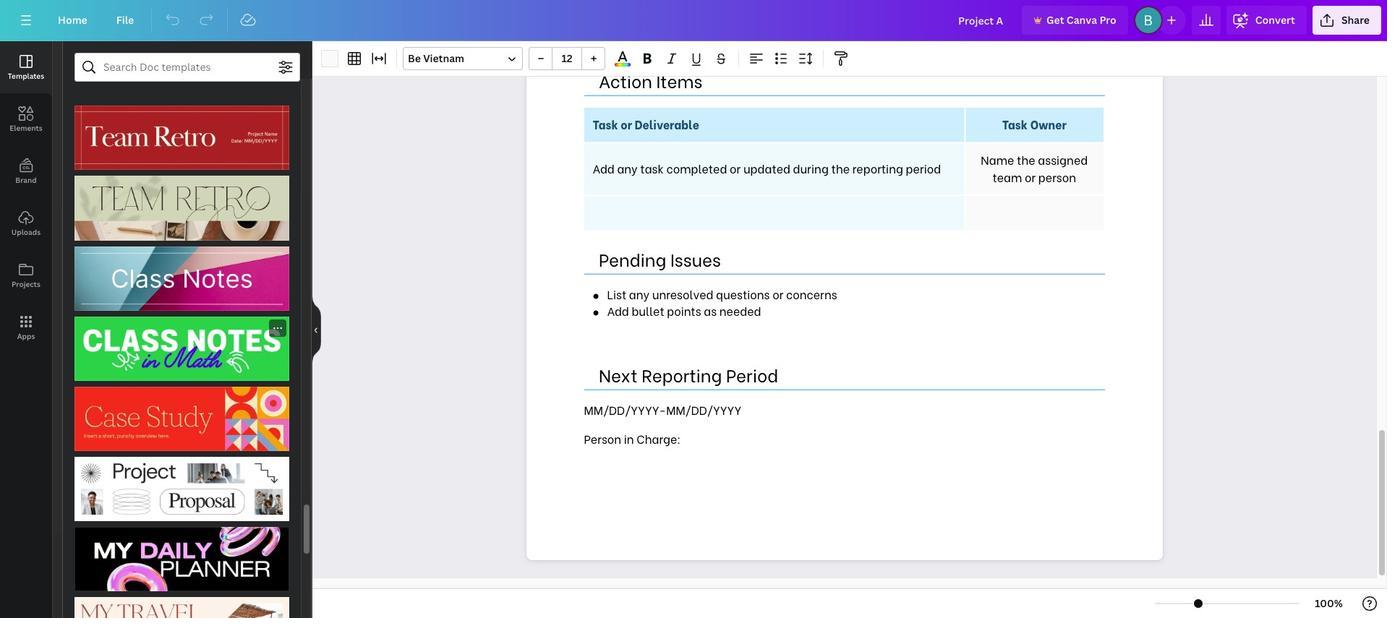 Task type: describe. For each thing, give the bounding box(es) containing it.
mm/dd/yyyy
[[667, 402, 742, 418]]

apps button
[[0, 302, 52, 354]]

main menu bar
[[0, 0, 1388, 41]]

team retro professional docs banner in red white traditional corporate style image
[[75, 106, 289, 170]]

get
[[1047, 13, 1065, 27]]

projects button
[[0, 250, 52, 302]]

hide image
[[312, 295, 321, 365]]

list any unresolved questions or concerns add bullet points as needed
[[607, 286, 838, 319]]

100% button
[[1306, 593, 1353, 616]]

any
[[629, 286, 650, 303]]

brand
[[15, 175, 37, 185]]

mm/dd/yyyy-
[[584, 402, 667, 418]]

side panel tab list
[[0, 41, 52, 354]]

get canva pro
[[1047, 13, 1117, 27]]

pro
[[1100, 13, 1117, 27]]

file
[[116, 13, 134, 27]]

questions
[[716, 286, 770, 303]]

bullet
[[632, 302, 665, 319]]

uploads
[[11, 227, 41, 237]]

person
[[584, 430, 622, 447]]

share button
[[1313, 6, 1382, 35]]

class notes school docs banner in bright green dark blue playful abstract style image
[[75, 317, 289, 381]]

or
[[773, 286, 784, 303]]

class notes school docs banner in pink white photocentric style image
[[75, 246, 289, 311]]

Search Doc templates search field
[[103, 54, 271, 81]]

concerns
[[787, 286, 838, 303]]

apps
[[17, 331, 35, 342]]

to-do list personal docs banner in salmon red warm classic style image
[[75, 598, 289, 619]]

class notes school docs banner in bright green dark blue playful abstract style group
[[75, 317, 289, 381]]

person in charge:
[[584, 430, 684, 447]]

points
[[667, 302, 702, 319]]

canva
[[1067, 13, 1098, 27]]

color range image
[[615, 63, 631, 67]]

home link
[[46, 6, 99, 35]]

planner personal docs banner in black pink dark tech style image
[[75, 527, 289, 592]]

#fafafa image
[[321, 50, 339, 67]]

add
[[607, 302, 629, 319]]



Task type: locate. For each thing, give the bounding box(es) containing it.
team retro professional docs banner in light green brown warm classic style image
[[75, 176, 289, 241]]

planner personal docs banner in black pink dark tech style group
[[75, 519, 289, 592]]

be
[[408, 51, 421, 65]]

projects
[[12, 279, 41, 289]]

home
[[58, 13, 87, 27]]

– – number field
[[557, 51, 577, 65]]

needed
[[720, 302, 762, 319]]

as
[[704, 302, 717, 319]]

class notes school docs banner in pink white photocentric style group
[[75, 238, 289, 311]]

None text field
[[526, 0, 1163, 561]]

templates
[[8, 71, 44, 81]]

list
[[607, 286, 627, 303]]

charge:
[[637, 430, 681, 447]]

vietnam
[[423, 51, 465, 65]]

be vietnam button
[[403, 47, 523, 70]]

case study docs banner in dark orange pink geometric style group
[[75, 378, 289, 451]]

project proposal docs banner in black and white editorial style group
[[75, 448, 289, 522]]

templates button
[[0, 41, 52, 93]]

file button
[[105, 6, 146, 35]]

be vietnam
[[408, 51, 465, 65]]

group
[[529, 47, 606, 70]]

share
[[1342, 13, 1371, 27]]

uploads button
[[0, 198, 52, 250]]

mm/dd/yyyy-mm/dd/yyyy
[[584, 402, 742, 418]]

get canva pro button
[[1023, 6, 1129, 35]]

elements button
[[0, 93, 52, 145]]

project proposal docs banner in black and white editorial style image
[[75, 457, 289, 522]]

in
[[624, 430, 634, 447]]

team retro professional docs banner in red white traditional corporate style group
[[75, 97, 289, 170]]

case study docs banner in dark orange pink geometric style image
[[75, 387, 289, 451]]

none text field containing list any unresolved questions or concerns
[[526, 0, 1163, 561]]

convert button
[[1227, 6, 1307, 35]]

unresolved
[[653, 286, 714, 303]]

to-do list personal docs banner in salmon red warm classic style group
[[75, 589, 289, 619]]

elements
[[10, 123, 42, 133]]

convert
[[1256, 13, 1296, 27]]

brand button
[[0, 145, 52, 198]]

100%
[[1316, 597, 1344, 611]]

team retro professional docs banner in light green brown warm classic style group
[[75, 167, 289, 241]]

Design title text field
[[947, 6, 1017, 35]]



Task type: vqa. For each thing, say whether or not it's contained in the screenshot.
the left 20,
no



